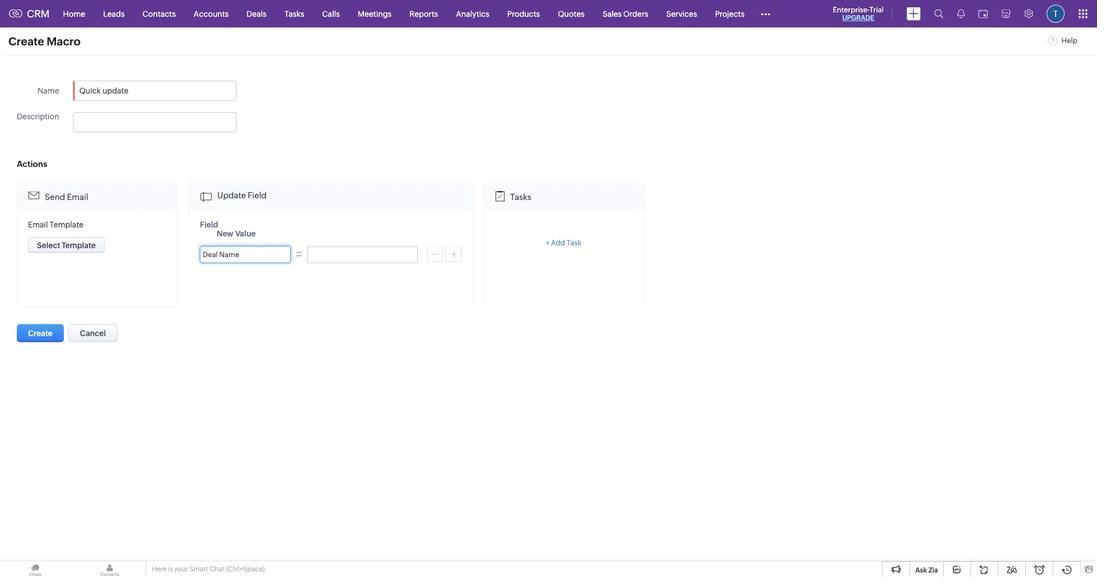 Task type: describe. For each thing, give the bounding box(es) containing it.
field new value
[[200, 220, 256, 238]]

profile element
[[1041, 0, 1072, 27]]

create menu element
[[901, 0, 928, 27]]

template
[[50, 220, 84, 229]]

leads link
[[94, 0, 134, 27]]

enterprise-trial upgrade
[[833, 5, 884, 22]]

ask
[[916, 566, 928, 574]]

0 vertical spatial field
[[248, 190, 267, 200]]

create for create
[[28, 329, 53, 338]]

profile image
[[1048, 5, 1065, 23]]

macro
[[47, 35, 81, 48]]

update field
[[217, 190, 267, 200]]

cancel button
[[68, 324, 118, 342]]

tasks link
[[276, 0, 313, 27]]

1 horizontal spatial email
[[67, 192, 88, 202]]

+
[[546, 238, 550, 247]]

description
[[17, 112, 59, 121]]

0 horizontal spatial name
[[38, 86, 59, 95]]

home
[[63, 9, 85, 18]]

here
[[152, 566, 167, 573]]

zia
[[929, 566, 939, 574]]

quotes
[[558, 9, 585, 18]]

search image
[[935, 9, 944, 18]]

accounts
[[194, 9, 229, 18]]

email template
[[28, 220, 84, 229]]

reports
[[410, 9, 438, 18]]

Other Modules field
[[754, 5, 778, 23]]

sales orders
[[603, 9, 649, 18]]

send
[[45, 192, 65, 202]]

reports link
[[401, 0, 447, 27]]

actions
[[17, 159, 47, 169]]

(ctrl+space)
[[226, 566, 265, 573]]

1 horizontal spatial tasks
[[511, 192, 532, 202]]

analytics
[[456, 9, 490, 18]]

products
[[508, 9, 540, 18]]

deals link
[[238, 0, 276, 27]]

enterprise-
[[833, 5, 870, 14]]

upgrade
[[843, 14, 875, 22]]

leads
[[103, 9, 125, 18]]

value
[[235, 229, 256, 238]]

create button
[[17, 324, 64, 342]]



Task type: locate. For each thing, give the bounding box(es) containing it.
products link
[[499, 0, 549, 27]]

task
[[567, 238, 582, 247]]

help
[[1061, 36, 1078, 45]]

field inside field new value
[[200, 220, 218, 229]]

1 vertical spatial tasks
[[511, 192, 532, 202]]

services
[[667, 9, 698, 18]]

1 vertical spatial email
[[28, 220, 48, 229]]

1 vertical spatial create
[[28, 329, 53, 338]]

field
[[248, 190, 267, 200], [200, 220, 218, 229]]

name
[[38, 86, 59, 95], [219, 250, 239, 259]]

trial
[[870, 5, 884, 14]]

accounts link
[[185, 0, 238, 27]]

deal
[[203, 250, 218, 259]]

signals element
[[951, 0, 972, 27]]

create
[[8, 35, 44, 48], [28, 329, 53, 338]]

is
[[168, 566, 173, 573]]

chats image
[[0, 562, 71, 577]]

add
[[552, 238, 566, 247]]

1 horizontal spatial field
[[248, 190, 267, 200]]

deal name
[[203, 250, 239, 259]]

projects link
[[707, 0, 754, 27]]

0 vertical spatial tasks
[[285, 9, 304, 18]]

tasks
[[285, 9, 304, 18], [511, 192, 532, 202]]

calls
[[322, 9, 340, 18]]

ask zia
[[916, 566, 939, 574]]

name right deal
[[219, 250, 239, 259]]

home link
[[54, 0, 94, 27]]

1 vertical spatial name
[[219, 250, 239, 259]]

here is your smart chat (ctrl+space)
[[152, 566, 265, 573]]

None button
[[28, 237, 105, 253]]

chat
[[210, 566, 225, 573]]

send email
[[45, 192, 88, 202]]

meetings
[[358, 9, 392, 18]]

new
[[217, 229, 234, 238]]

contacts
[[143, 9, 176, 18]]

calendar image
[[979, 9, 989, 18]]

meetings link
[[349, 0, 401, 27]]

field up deal
[[200, 220, 218, 229]]

None text field
[[73, 81, 237, 101], [308, 246, 418, 263], [73, 81, 237, 101], [308, 246, 418, 263]]

deals
[[247, 9, 267, 18]]

quotes link
[[549, 0, 594, 27]]

create for create macro
[[8, 35, 44, 48]]

email
[[67, 192, 88, 202], [28, 220, 48, 229]]

email right the send
[[67, 192, 88, 202]]

contacts link
[[134, 0, 185, 27]]

1 horizontal spatial name
[[219, 250, 239, 259]]

update
[[217, 190, 246, 200]]

0 horizontal spatial field
[[200, 220, 218, 229]]

email left template
[[28, 220, 48, 229]]

0 horizontal spatial tasks
[[285, 9, 304, 18]]

search element
[[928, 0, 951, 27]]

create inside create button
[[28, 329, 53, 338]]

crm link
[[9, 8, 50, 19]]

None text field
[[73, 112, 237, 132]]

projects
[[716, 9, 745, 18]]

orders
[[624, 9, 649, 18]]

calls link
[[313, 0, 349, 27]]

analytics link
[[447, 0, 499, 27]]

create down crm link
[[8, 35, 44, 48]]

sales orders link
[[594, 0, 658, 27]]

sales
[[603, 9, 622, 18]]

your
[[174, 566, 188, 573]]

0 vertical spatial email
[[67, 192, 88, 202]]

create macro
[[8, 35, 81, 48]]

create menu image
[[907, 7, 921, 20]]

smart
[[190, 566, 208, 573]]

contacts image
[[75, 562, 145, 577]]

cancel
[[80, 329, 106, 338]]

services link
[[658, 0, 707, 27]]

crm
[[27, 8, 50, 19]]

0 vertical spatial name
[[38, 86, 59, 95]]

name up description
[[38, 86, 59, 95]]

+ add task
[[546, 238, 582, 247]]

create left cancel button
[[28, 329, 53, 338]]

field right update
[[248, 190, 267, 200]]

signals image
[[958, 9, 966, 18]]

0 vertical spatial create
[[8, 35, 44, 48]]

0 horizontal spatial email
[[28, 220, 48, 229]]

1 vertical spatial field
[[200, 220, 218, 229]]

help link
[[1049, 36, 1078, 45]]



Task type: vqa. For each thing, say whether or not it's contained in the screenshot.
(Ctrl+Space)
yes



